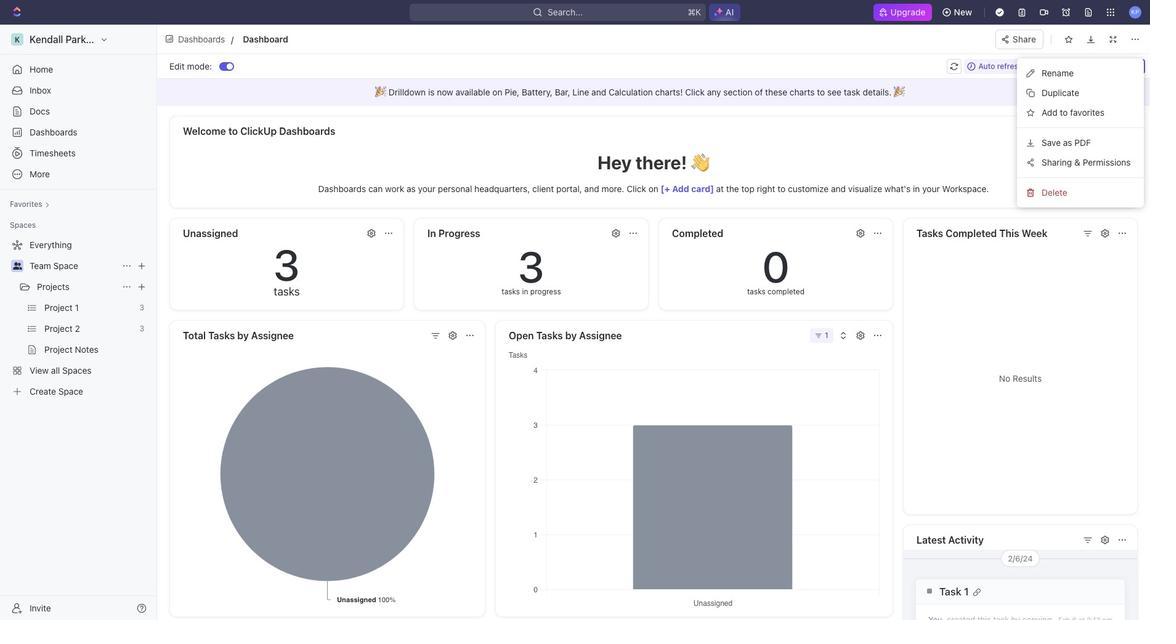 Task type: describe. For each thing, give the bounding box(es) containing it.
can
[[369, 184, 383, 194]]

total
[[183, 330, 206, 341]]

timesheets link
[[5, 144, 152, 163]]

add for add to favorites
[[1042, 107, 1058, 118]]

task
[[844, 87, 861, 97]]

‎task 1 link
[[919, 586, 1113, 599]]

add card
[[1109, 61, 1141, 71]]

in progress button
[[427, 225, 605, 242]]

sharing & permissions
[[1042, 157, 1131, 168]]

[+
[[661, 184, 670, 194]]

work
[[385, 184, 404, 194]]

tasks completed this week
[[917, 228, 1048, 239]]

tree inside sidebar navigation
[[5, 235, 152, 402]]

team space
[[30, 261, 78, 271]]

tasks for 0 tasks completed
[[747, 287, 766, 296]]

sharing & permissions button
[[1022, 153, 1139, 173]]

battery,
[[522, 87, 553, 97]]

open tasks by assignee
[[509, 330, 622, 341]]

1 horizontal spatial in
[[913, 184, 920, 194]]

inbox
[[30, 85, 51, 96]]

0 vertical spatial on
[[493, 87, 503, 97]]

progress
[[439, 228, 481, 239]]

0 tasks completed
[[747, 241, 805, 296]]

headquarters,
[[475, 184, 530, 194]]

activity
[[949, 535, 984, 546]]

0
[[763, 241, 790, 292]]

dashboards can work as your personal headquarters, client portal, and more. click on [+ add card] at the top right to customize and visualize what's in your workspace.
[[318, 184, 989, 194]]

clickup
[[240, 126, 277, 137]]

add for add card
[[1109, 61, 1123, 71]]

1 horizontal spatial on
[[649, 184, 659, 194]]

personal
[[438, 184, 472, 194]]

details.
[[863, 87, 892, 97]]

👋
[[691, 152, 710, 173]]

open
[[509, 330, 534, 341]]

at
[[716, 184, 724, 194]]

duplicate
[[1042, 87, 1080, 98]]

to right the right
[[778, 184, 786, 194]]

0 vertical spatial dashboards link
[[162, 30, 229, 48]]

dashboards inside button
[[279, 126, 336, 137]]

visualize
[[848, 184, 883, 194]]

any
[[707, 87, 721, 97]]

drilldown
[[389, 87, 426, 97]]

dashboards up mode:
[[178, 34, 225, 44]]

new button
[[937, 2, 980, 22]]

2 vertical spatial add
[[672, 184, 689, 194]]

to left see
[[817, 87, 825, 97]]

welcome to clickup dashboards button
[[182, 123, 1094, 140]]

week
[[1022, 228, 1048, 239]]

favorites
[[1071, 107, 1105, 118]]

🎉 drilldown is now available on pie, battery, bar, line and calculation charts! click any section of these charts to see task details.  🎉
[[375, 87, 908, 97]]

right
[[757, 184, 776, 194]]

welcome
[[183, 126, 226, 137]]

add to favorites button
[[1022, 103, 1139, 123]]

tasks for total tasks by assignee
[[208, 330, 235, 341]]

welcome to clickup dashboards
[[183, 126, 336, 137]]

projects link
[[37, 277, 117, 297]]

now
[[437, 87, 453, 97]]

customize
[[788, 184, 829, 194]]

spaces
[[10, 221, 36, 230]]

auto
[[979, 61, 996, 71]]

rename
[[1042, 68, 1074, 78]]

tasks for open tasks by assignee
[[536, 330, 563, 341]]

edit mode:
[[169, 61, 212, 71]]

calculation
[[609, 87, 653, 97]]

pdf
[[1075, 137, 1091, 148]]

&
[[1075, 157, 1081, 168]]

results
[[1013, 373, 1042, 384]]

3 for 3 tasks
[[274, 239, 300, 290]]

0 vertical spatial click
[[685, 87, 705, 97]]

pie,
[[505, 87, 520, 97]]

inbox link
[[5, 81, 152, 100]]

‎task
[[940, 586, 962, 598]]

docs
[[30, 106, 50, 116]]

‎task 1
[[940, 586, 969, 598]]

tasks for 3 tasks
[[274, 285, 300, 298]]

by for open
[[566, 330, 577, 341]]

docs link
[[5, 102, 152, 121]]

completed inside button
[[672, 228, 724, 239]]

more.
[[602, 184, 625, 194]]

as inside button
[[1064, 137, 1073, 148]]

home link
[[5, 60, 152, 79]]

hey
[[598, 152, 632, 173]]

client
[[533, 184, 554, 194]]

to inside welcome to clickup dashboards button
[[228, 126, 238, 137]]

save
[[1042, 137, 1061, 148]]

charts
[[790, 87, 815, 97]]

card]
[[692, 184, 714, 194]]



Task type: locate. For each thing, give the bounding box(es) containing it.
invite
[[30, 603, 51, 613]]

duplicate button
[[1022, 83, 1139, 103]]

sidebar navigation
[[0, 25, 157, 621]]

save as pdf
[[1042, 137, 1091, 148]]

top
[[742, 184, 755, 194]]

unassigned button
[[182, 225, 360, 242]]

no results
[[999, 373, 1042, 384]]

charts!
[[655, 87, 683, 97]]

permissions
[[1083, 157, 1131, 168]]

0 horizontal spatial completed
[[672, 228, 724, 239]]

0 horizontal spatial add
[[672, 184, 689, 194]]

favorites button
[[5, 197, 55, 212]]

0 horizontal spatial 3
[[274, 239, 300, 290]]

upgrade link
[[874, 4, 932, 21]]

user group image
[[13, 263, 22, 270]]

1 horizontal spatial your
[[923, 184, 940, 194]]

in inside the 3 tasks in progress
[[522, 287, 528, 296]]

tree
[[5, 235, 152, 402]]

2 horizontal spatial tasks
[[747, 287, 766, 296]]

latest activity button
[[916, 532, 1077, 549]]

0 horizontal spatial as
[[407, 184, 416, 194]]

tasks down workspace. on the top of page
[[917, 228, 944, 239]]

tasks
[[917, 228, 944, 239], [208, 330, 235, 341], [536, 330, 563, 341]]

0 horizontal spatial 🎉
[[375, 87, 386, 97]]

2 horizontal spatial tasks
[[917, 228, 944, 239]]

dashboards right clickup
[[279, 126, 336, 137]]

click right more.
[[627, 184, 646, 194]]

1 horizontal spatial tasks
[[536, 330, 563, 341]]

1 horizontal spatial assignee
[[579, 330, 622, 341]]

latest
[[917, 535, 946, 546]]

mode:
[[187, 61, 212, 71]]

dashboards up "timesheets"
[[30, 127, 77, 137]]

on
[[493, 87, 503, 97], [649, 184, 659, 194]]

as
[[1064, 137, 1073, 148], [407, 184, 416, 194]]

tasks left completed
[[747, 287, 766, 296]]

total tasks by assignee button
[[182, 327, 424, 344]]

upgrade
[[891, 7, 926, 17]]

1 horizontal spatial tasks
[[502, 287, 520, 296]]

search...
[[548, 7, 583, 17]]

your left personal at the left top of the page
[[418, 184, 436, 194]]

1
[[964, 586, 969, 598]]

share
[[1013, 34, 1037, 44]]

dashboards link down docs link
[[5, 123, 152, 142]]

3 for 3 tasks in progress
[[518, 241, 545, 292]]

bar,
[[555, 87, 570, 97]]

in left "progress"
[[522, 287, 528, 296]]

completed button
[[672, 225, 849, 242]]

0 horizontal spatial in
[[522, 287, 528, 296]]

of
[[755, 87, 763, 97]]

add inside "button"
[[1042, 107, 1058, 118]]

to left clickup
[[228, 126, 238, 137]]

in right what's
[[913, 184, 920, 194]]

1 by from the left
[[237, 330, 249, 341]]

completed left this
[[946, 228, 997, 239]]

favorites
[[10, 200, 42, 209]]

completed down card]
[[672, 228, 724, 239]]

on
[[1028, 61, 1038, 71]]

2 horizontal spatial add
[[1109, 61, 1123, 71]]

in
[[428, 228, 436, 239]]

to inside add to favorites "button"
[[1060, 107, 1068, 118]]

tasks inside 3 tasks
[[274, 285, 300, 298]]

by right total
[[237, 330, 249, 341]]

tasks right total
[[208, 330, 235, 341]]

0 horizontal spatial click
[[627, 184, 646, 194]]

add inside button
[[1109, 61, 1123, 71]]

0 horizontal spatial tasks
[[274, 285, 300, 298]]

0 horizontal spatial on
[[493, 87, 503, 97]]

tasks
[[274, 285, 300, 298], [502, 287, 520, 296], [747, 287, 766, 296]]

completed inside button
[[946, 228, 997, 239]]

1 horizontal spatial 3
[[518, 241, 545, 292]]

add to favorites
[[1042, 107, 1105, 118]]

projects
[[37, 282, 70, 292]]

2 assignee from the left
[[579, 330, 622, 341]]

0 vertical spatial as
[[1064, 137, 1073, 148]]

tasks right open
[[536, 330, 563, 341]]

2 by from the left
[[566, 330, 577, 341]]

1 🎉 from the left
[[375, 87, 386, 97]]

tasks for 3 tasks in progress
[[502, 287, 520, 296]]

3 inside the 3 tasks in progress
[[518, 241, 545, 292]]

0 vertical spatial in
[[913, 184, 920, 194]]

dashboards link
[[162, 30, 229, 48], [5, 123, 152, 142]]

in
[[913, 184, 920, 194], [522, 287, 528, 296]]

tasks up total tasks by assignee button
[[274, 285, 300, 298]]

1 horizontal spatial 🎉
[[894, 87, 905, 97]]

dashboards left the "can"
[[318, 184, 366, 194]]

🎉 left the drilldown
[[375, 87, 386, 97]]

add left card
[[1109, 61, 1123, 71]]

save as pdf button
[[1022, 133, 1139, 153]]

sharing
[[1042, 157, 1072, 168]]

on left the "[+"
[[649, 184, 659, 194]]

3 tasks
[[274, 239, 300, 298]]

add card button
[[1094, 59, 1146, 74]]

card
[[1125, 61, 1141, 71]]

1 vertical spatial as
[[407, 184, 416, 194]]

space
[[53, 261, 78, 271]]

these
[[765, 87, 788, 97]]

total tasks by assignee
[[183, 330, 294, 341]]

share button
[[996, 29, 1044, 49]]

tasks left "progress"
[[502, 287, 520, 296]]

team space link
[[30, 256, 117, 276]]

edit
[[169, 61, 185, 71]]

1 vertical spatial dashboards link
[[5, 123, 152, 142]]

add right the "[+"
[[672, 184, 689, 194]]

🎉 right the "details."
[[894, 87, 905, 97]]

tasks completed this week button
[[916, 225, 1077, 242]]

as left pdf
[[1064, 137, 1073, 148]]

1 vertical spatial add
[[1042, 107, 1058, 118]]

tasks inside 0 tasks completed
[[747, 287, 766, 296]]

click left any
[[685, 87, 705, 97]]

by for total
[[237, 330, 249, 341]]

on left pie,
[[493, 87, 503, 97]]

dashboards inside sidebar navigation
[[30, 127, 77, 137]]

1 horizontal spatial click
[[685, 87, 705, 97]]

1 horizontal spatial add
[[1042, 107, 1058, 118]]

2 your from the left
[[923, 184, 940, 194]]

delete button
[[1022, 183, 1139, 203]]

2 🎉 from the left
[[894, 87, 905, 97]]

no
[[999, 373, 1011, 384]]

team
[[30, 261, 51, 271]]

1 assignee from the left
[[251, 330, 294, 341]]

and left more.
[[585, 184, 599, 194]]

by right open
[[566, 330, 577, 341]]

1 horizontal spatial completed
[[946, 228, 997, 239]]

this
[[1000, 228, 1020, 239]]

0 horizontal spatial your
[[418, 184, 436, 194]]

is
[[428, 87, 435, 97]]

hey there! 👋
[[598, 152, 710, 173]]

0 horizontal spatial by
[[237, 330, 249, 341]]

1 completed from the left
[[672, 228, 724, 239]]

3 tasks in progress
[[502, 241, 561, 296]]

available
[[456, 87, 490, 97]]

1 vertical spatial click
[[627, 184, 646, 194]]

tree containing team space
[[5, 235, 152, 402]]

None text field
[[243, 31, 569, 47]]

add down duplicate at the right top of the page
[[1042, 107, 1058, 118]]

1 horizontal spatial dashboards link
[[162, 30, 229, 48]]

tasks inside the 3 tasks in progress
[[502, 287, 520, 296]]

dashboards link up mode:
[[162, 30, 229, 48]]

as right work
[[407, 184, 416, 194]]

1 vertical spatial on
[[649, 184, 659, 194]]

and
[[592, 87, 607, 97], [585, 184, 599, 194], [831, 184, 846, 194]]

0 horizontal spatial dashboards link
[[5, 123, 152, 142]]

workspace.
[[943, 184, 989, 194]]

0 vertical spatial add
[[1109, 61, 1123, 71]]

click
[[685, 87, 705, 97], [627, 184, 646, 194]]

assignee for total tasks by assignee
[[251, 330, 294, 341]]

0 horizontal spatial assignee
[[251, 330, 294, 341]]

1 vertical spatial in
[[522, 287, 528, 296]]

portal,
[[557, 184, 582, 194]]

and left visualize
[[831, 184, 846, 194]]

to down duplicate at the right top of the page
[[1060, 107, 1068, 118]]

1 your from the left
[[418, 184, 436, 194]]

1 horizontal spatial as
[[1064, 137, 1073, 148]]

in progress
[[428, 228, 481, 239]]

your right what's
[[923, 184, 940, 194]]

there!
[[636, 152, 687, 173]]

0 horizontal spatial tasks
[[208, 330, 235, 341]]

line
[[573, 87, 589, 97]]

1 horizontal spatial by
[[566, 330, 577, 341]]

timesheets
[[30, 148, 76, 158]]

assignee for open tasks by assignee
[[579, 330, 622, 341]]

completed
[[672, 228, 724, 239], [946, 228, 997, 239]]

what's
[[885, 184, 911, 194]]

2 completed from the left
[[946, 228, 997, 239]]

assignee
[[251, 330, 294, 341], [579, 330, 622, 341]]

and right line on the top of the page
[[592, 87, 607, 97]]



Task type: vqa. For each thing, say whether or not it's contained in the screenshot.


